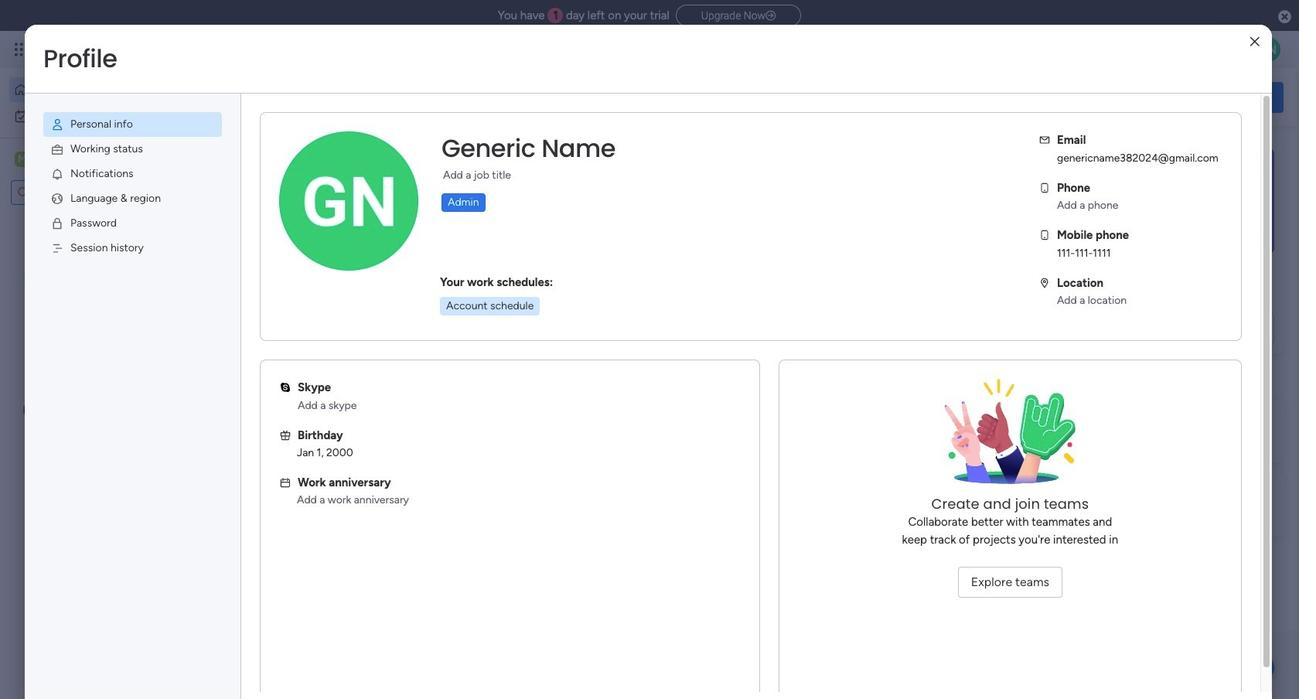 Task type: vqa. For each thing, say whether or not it's contained in the screenshot.
Public board icon for 1st Component icon from the right
yes



Task type: describe. For each thing, give the bounding box(es) containing it.
v2 user feedback image
[[1064, 88, 1076, 106]]

workspace image
[[264, 498, 302, 535]]

password image
[[50, 217, 64, 230]]

open update feed (inbox) image
[[239, 399, 258, 418]]

dapulse rightstroke image
[[766, 10, 776, 22]]

personal info image
[[50, 118, 64, 131]]

notifications image
[[50, 167, 64, 181]]

workspace selection element
[[15, 150, 129, 170]]

language & region image
[[50, 192, 64, 206]]

dapulse close image
[[1278, 9, 1292, 25]]

add to favorites image
[[461, 314, 477, 329]]

3 menu item from the top
[[43, 162, 222, 186]]

2 menu item from the top
[[43, 137, 222, 162]]

4 menu item from the top
[[43, 186, 222, 211]]

public board image
[[514, 313, 531, 330]]



Task type: locate. For each thing, give the bounding box(es) containing it.
None field
[[438, 132, 619, 165]]

component image for public board image
[[514, 338, 528, 351]]

session history image
[[50, 241, 64, 255]]

1 option from the top
[[9, 77, 188, 102]]

workspace image
[[15, 151, 30, 168]]

1 horizontal spatial component image
[[514, 338, 528, 351]]

1 component image from the left
[[258, 338, 272, 351]]

1 vertical spatial option
[[9, 104, 188, 128]]

generic name image
[[1256, 37, 1281, 62]]

component image for public board icon
[[258, 338, 272, 351]]

0 horizontal spatial component image
[[258, 338, 272, 351]]

5 menu item from the top
[[43, 211, 222, 236]]

option up personal info image
[[9, 77, 188, 102]]

option
[[9, 77, 188, 102], [9, 104, 188, 128]]

no teams image
[[933, 379, 1088, 495]]

public board image
[[258, 313, 275, 330]]

option up workspace selection element on the left of page
[[9, 104, 188, 128]]

templates image image
[[1066, 148, 1270, 254]]

close image
[[1250, 36, 1260, 48]]

menu item
[[43, 112, 222, 137], [43, 137, 222, 162], [43, 162, 222, 186], [43, 186, 222, 211], [43, 211, 222, 236], [43, 236, 222, 261]]

Search in workspace field
[[32, 184, 111, 201]]

v2 bolt switch image
[[1185, 89, 1194, 106]]

working status image
[[50, 142, 64, 156]]

1 menu item from the top
[[43, 112, 222, 137]]

select product image
[[14, 42, 29, 57]]

menu menu
[[25, 94, 241, 279]]

clear search image
[[112, 185, 128, 200]]

6 menu item from the top
[[43, 236, 222, 261]]

component image
[[258, 338, 272, 351], [514, 338, 528, 351]]

2 component image from the left
[[514, 338, 528, 351]]

close my workspaces image
[[239, 451, 258, 470]]

0 vertical spatial option
[[9, 77, 188, 102]]

component image down public board image
[[514, 338, 528, 351]]

component image down public board icon
[[258, 338, 272, 351]]

2 option from the top
[[9, 104, 188, 128]]

quick search results list box
[[239, 176, 1015, 380]]

close recently visited image
[[239, 157, 258, 176]]

getting started element
[[1052, 400, 1284, 462]]



